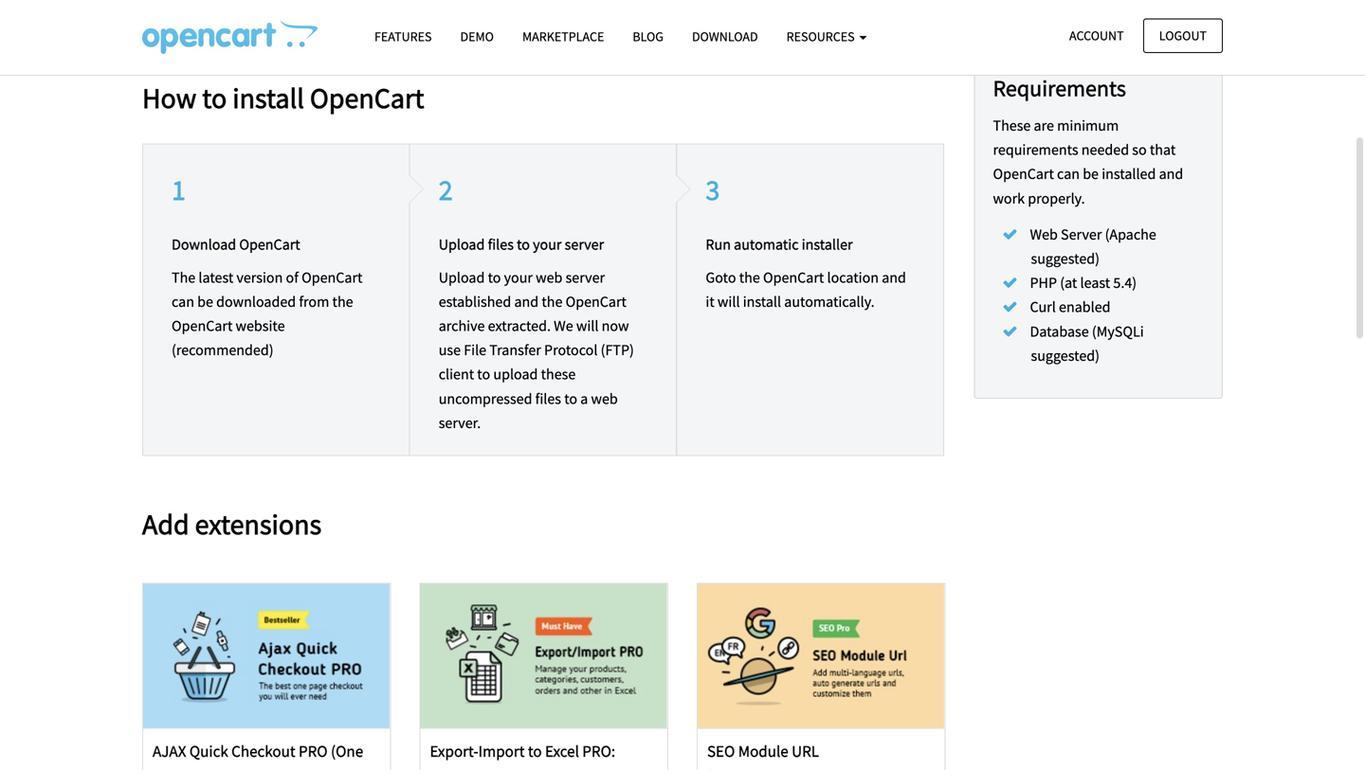 Task type: vqa. For each thing, say whether or not it's contained in the screenshot.
can within These are minimum requirements needed so that OpenCart can be installed and work properly.
yes



Task type: locate. For each thing, give the bounding box(es) containing it.
1 vertical spatial upload
[[439, 268, 485, 287]]

marketplace
[[522, 28, 604, 45]]

goto the opencart location and it will install automatically.
[[706, 268, 906, 311]]

from
[[299, 292, 329, 311]]

will right the we
[[576, 317, 599, 336]]

0 horizontal spatial your
[[504, 268, 533, 287]]

1 horizontal spatial the
[[542, 292, 563, 311]]

web server (apache suggested) php (at least 5.4) curl enabled database (mysqli suggested)
[[1030, 225, 1156, 365]]

server for your
[[565, 235, 604, 254]]

can
[[1057, 165, 1080, 184], [172, 292, 194, 311]]

location
[[827, 268, 879, 287]]

1 vertical spatial be
[[197, 292, 213, 311]]

download inside "link"
[[692, 28, 758, 45]]

minimum
[[1057, 116, 1119, 135]]

1 horizontal spatial your
[[533, 235, 562, 254]]

0 horizontal spatial the
[[332, 292, 353, 311]]

1 vertical spatial your
[[504, 268, 533, 287]]

1 vertical spatial can
[[172, 292, 194, 311]]

web right 'a' at bottom left
[[591, 389, 618, 408]]

and up 'extracted.'
[[514, 292, 539, 311]]

download up latest
[[172, 235, 236, 254]]

opencart
[[310, 80, 424, 116], [993, 165, 1054, 184], [239, 235, 300, 254], [302, 268, 363, 287], [763, 268, 824, 287], [566, 292, 627, 311], [172, 317, 233, 336]]

can up properly.
[[1057, 165, 1080, 184]]

to up established
[[488, 268, 501, 287]]

your inside upload to your web server established and the opencart archive extracted. we will now use file transfer protocol (ftp) client to upload these uncompressed files to a web server.
[[504, 268, 533, 287]]

web
[[1030, 225, 1058, 244]]

can down the
[[172, 292, 194, 311]]

a
[[580, 389, 588, 408]]

upload down 2
[[439, 235, 485, 254]]

database
[[1030, 322, 1089, 341]]

install
[[232, 80, 304, 116], [743, 292, 781, 311]]

1 horizontal spatial download
[[692, 28, 758, 45]]

the right "from"
[[332, 292, 353, 311]]

be inside the latest version of opencart can be downloaded from the opencart website (recommended)
[[197, 292, 213, 311]]

1 vertical spatial download
[[172, 235, 236, 254]]

download
[[692, 28, 758, 45], [172, 235, 236, 254]]

upload inside upload to your web server established and the opencart archive extracted. we will now use file transfer protocol (ftp) client to upload these uncompressed files to a web server.
[[439, 268, 485, 287]]

export-import to excel pro: products, categories, attributes ... image
[[421, 585, 667, 729]]

web
[[536, 268, 563, 287], [591, 389, 618, 408]]

the right goto
[[739, 268, 760, 287]]

properly.
[[1028, 189, 1085, 208]]

pro:
[[582, 742, 615, 762]]

0 horizontal spatial can
[[172, 292, 194, 311]]

your down upload files to your server
[[504, 268, 533, 287]]

1 suggested) from the top
[[1031, 249, 1100, 268]]

ajax
[[153, 742, 186, 762]]

1 horizontal spatial be
[[1083, 165, 1099, 184]]

server
[[565, 235, 604, 254], [566, 268, 605, 287]]

your up the we
[[533, 235, 562, 254]]

upload up established
[[439, 268, 485, 287]]

least
[[1080, 274, 1110, 293]]

0 horizontal spatial be
[[197, 292, 213, 311]]

suggested) up the (at in the right of the page
[[1031, 249, 1100, 268]]

2 suggested) from the top
[[1031, 346, 1100, 365]]

files inside upload to your web server established and the opencart archive extracted. we will now use file transfer protocol (ftp) client to upload these uncompressed files to a web server.
[[535, 389, 561, 408]]

server inside upload to your web server established and the opencart archive extracted. we will now use file transfer protocol (ftp) client to upload these uncompressed files to a web server.
[[566, 268, 605, 287]]

download opencart
[[172, 235, 300, 254]]

opencart up now
[[566, 292, 627, 311]]

0 horizontal spatial download
[[172, 235, 236, 254]]

1 horizontal spatial files
[[535, 389, 561, 408]]

install right it
[[743, 292, 781, 311]]

to inside the export-import to excel pro: products, categories, attributes ...
[[528, 742, 542, 762]]

be
[[1083, 165, 1099, 184], [197, 292, 213, 311]]

0 vertical spatial download
[[692, 28, 758, 45]]

run
[[706, 235, 731, 254]]

blog
[[633, 28, 664, 45]]

opencart down run automatic installer
[[763, 268, 824, 287]]

features link
[[360, 20, 446, 53]]

fast
[[260, 768, 287, 771]]

1 vertical spatial web
[[591, 389, 618, 408]]

and down that
[[1159, 165, 1183, 184]]

1 vertical spatial suggested)
[[1031, 346, 1100, 365]]

1 vertical spatial install
[[743, 292, 781, 311]]

resources
[[787, 28, 857, 45]]

download right blog
[[692, 28, 758, 45]]

the inside goto the opencart location and it will install automatically.
[[739, 268, 760, 287]]

0 vertical spatial and
[[1159, 165, 1183, 184]]

install down opencart - downloads image
[[232, 80, 304, 116]]

established
[[439, 292, 511, 311]]

1 vertical spatial and
[[882, 268, 906, 287]]

0 horizontal spatial and
[[514, 292, 539, 311]]

2
[[439, 172, 453, 208]]

installer
[[802, 235, 853, 254]]

0 horizontal spatial install
[[232, 80, 304, 116]]

2 upload from the top
[[439, 268, 485, 287]]

and inside these are minimum requirements needed so that opencart can be installed and work properly.
[[1159, 165, 1183, 184]]

opencart down requirements
[[993, 165, 1054, 184]]

will inside upload to your web server established and the opencart archive extracted. we will now use file transfer protocol (ftp) client to upload these uncompressed files to a web server.
[[576, 317, 599, 336]]

to up uncompressed
[[477, 365, 490, 384]]

1 vertical spatial will
[[576, 317, 599, 336]]

0 vertical spatial your
[[533, 235, 562, 254]]

releases
[[592, 11, 644, 30]]

be down needed
[[1083, 165, 1099, 184]]

so
[[1132, 140, 1147, 159]]

0 vertical spatial will
[[718, 292, 740, 311]]

files down "these"
[[535, 389, 561, 408]]

extensions
[[195, 507, 322, 542]]

web down upload files to your server
[[536, 268, 563, 287]]

installed
[[1102, 165, 1156, 184]]

protocol
[[544, 341, 598, 360]]

opencart down "features" link
[[310, 80, 424, 116]]

the
[[739, 268, 760, 287], [332, 292, 353, 311], [542, 292, 563, 311]]

upload
[[493, 365, 538, 384]]

of
[[286, 268, 299, 287]]

be inside these are minimum requirements needed so that opencart can be installed and work properly.
[[1083, 165, 1099, 184]]

0 vertical spatial upload
[[439, 235, 485, 254]]

2 horizontal spatial and
[[1159, 165, 1183, 184]]

uncompressed
[[439, 389, 532, 408]]

suggested) down 'database'
[[1031, 346, 1100, 365]]

blog link
[[618, 20, 678, 53]]

excel
[[545, 742, 579, 762]]

import
[[478, 742, 525, 762]]

0 horizontal spatial will
[[576, 317, 599, 336]]

0 vertical spatial be
[[1083, 165, 1099, 184]]

2 vertical spatial and
[[514, 292, 539, 311]]

0 horizontal spatial files
[[488, 235, 514, 254]]

opencart up version
[[239, 235, 300, 254]]

1 horizontal spatial and
[[882, 268, 906, 287]]

module
[[738, 742, 789, 762]]

the up the we
[[542, 292, 563, 311]]

will
[[718, 292, 740, 311], [576, 317, 599, 336]]

opencart inside upload to your web server established and the opencart archive extracted. we will now use file transfer protocol (ftp) client to upload these uncompressed files to a web server.
[[566, 292, 627, 311]]

quick
[[189, 742, 228, 762]]

0 vertical spatial server
[[565, 235, 604, 254]]

opencart inside these are minimum requirements needed so that opencart can be installed and work properly.
[[993, 165, 1054, 184]]

to up categories,
[[528, 742, 542, 762]]

work
[[993, 189, 1025, 208]]

1 vertical spatial files
[[535, 389, 561, 408]]

be down latest
[[197, 292, 213, 311]]

curl
[[1030, 298, 1056, 317]]

1 horizontal spatial install
[[743, 292, 781, 311]]

and right location at the top of the page
[[882, 268, 906, 287]]

opencart - downloads image
[[142, 20, 318, 54]]

seo module url
[[707, 742, 819, 762]]

checkout)
[[290, 768, 359, 771]]

1 vertical spatial server
[[566, 268, 605, 287]]

1 horizontal spatial will
[[718, 292, 740, 311]]

opencart up "from"
[[302, 268, 363, 287]]

account
[[1069, 27, 1124, 44]]

features
[[374, 28, 432, 45]]

demo link
[[446, 20, 508, 53]]

php
[[1030, 274, 1057, 293]]

1 upload from the top
[[439, 235, 485, 254]]

will right it
[[718, 292, 740, 311]]

file
[[464, 341, 486, 360]]

(recommended)
[[172, 341, 274, 360]]

0 vertical spatial suggested)
[[1031, 249, 1100, 268]]

1 horizontal spatial can
[[1057, 165, 1080, 184]]

2 horizontal spatial the
[[739, 268, 760, 287]]

suggested)
[[1031, 249, 1100, 268], [1031, 346, 1100, 365]]

ajax quick checkout pro (one page checkout, fast checkout)
[[153, 742, 363, 771]]

these are minimum requirements needed so that opencart can be installed and work properly.
[[993, 116, 1183, 208]]

ajax quick checkout pro (one page checkout, fast checkout) link
[[153, 742, 363, 771]]

0 vertical spatial web
[[536, 268, 563, 287]]

pro
[[299, 742, 328, 762]]

your
[[533, 235, 562, 254], [504, 268, 533, 287]]

0 vertical spatial can
[[1057, 165, 1080, 184]]

files up established
[[488, 235, 514, 254]]

3
[[706, 172, 720, 208]]



Task type: describe. For each thing, give the bounding box(es) containing it.
(mysqli
[[1092, 322, 1144, 341]]

checkout
[[231, 742, 295, 762]]

seo
[[707, 742, 735, 762]]

0 vertical spatial install
[[232, 80, 304, 116]]

(at
[[1060, 274, 1077, 293]]

server for web
[[566, 268, 605, 287]]

goto
[[706, 268, 736, 287]]

these
[[541, 365, 576, 384]]

upload for upload to your web server established and the opencart archive extracted. we will now use file transfer protocol (ftp) client to upload these uncompressed files to a web server.
[[439, 268, 485, 287]]

now
[[602, 317, 629, 336]]

automatic
[[734, 235, 799, 254]]

ajax quick checkout pro (one page checkout, fast checkout) image
[[143, 585, 390, 729]]

to left 'a' at bottom left
[[564, 389, 577, 408]]

can inside these are minimum requirements needed so that opencart can be installed and work properly.
[[1057, 165, 1080, 184]]

will inside goto the opencart location and it will install automatically.
[[718, 292, 740, 311]]

how
[[142, 80, 196, 116]]

version
[[236, 268, 283, 287]]

and inside goto the opencart location and it will install automatically.
[[882, 268, 906, 287]]

0 horizontal spatial web
[[536, 268, 563, 287]]

download for download
[[692, 28, 758, 45]]

server.
[[439, 414, 481, 433]]

upload to your web server established and the opencart archive extracted. we will now use file transfer protocol (ftp) client to upload these uncompressed files to a web server.
[[439, 268, 634, 433]]

resources link
[[772, 20, 881, 53]]

page
[[153, 768, 185, 771]]

previous releases
[[534, 11, 644, 30]]

can inside the latest version of opencart can be downloaded from the opencart website (recommended)
[[172, 292, 194, 311]]

client
[[439, 365, 474, 384]]

to up 'extracted.'
[[517, 235, 530, 254]]

opencart inside goto the opencart location and it will install automatically.
[[763, 268, 824, 287]]

how to install opencart
[[142, 80, 424, 116]]

automatically.
[[784, 292, 875, 311]]

logout
[[1159, 27, 1207, 44]]

download link
[[678, 20, 772, 53]]

categories,
[[497, 768, 570, 771]]

archive
[[439, 317, 485, 336]]

the latest version of opencart can be downloaded from the opencart website (recommended)
[[172, 268, 363, 360]]

products,
[[430, 768, 494, 771]]

url
[[792, 742, 819, 762]]

website
[[236, 317, 285, 336]]

extracted.
[[488, 317, 551, 336]]

previous
[[534, 11, 589, 30]]

1 horizontal spatial web
[[591, 389, 618, 408]]

1
[[172, 172, 186, 208]]

it
[[706, 292, 715, 311]]

export-import to excel pro: products, categories, attributes ...
[[430, 742, 654, 771]]

5.4)
[[1113, 274, 1137, 293]]

enabled
[[1059, 298, 1111, 317]]

needed
[[1082, 140, 1129, 159]]

marketplace link
[[508, 20, 618, 53]]

seo module url link
[[707, 742, 819, 762]]

we
[[554, 317, 573, 336]]

transfer
[[489, 341, 541, 360]]

latest
[[199, 268, 233, 287]]

demo
[[460, 28, 494, 45]]

the inside upload to your web server established and the opencart archive extracted. we will now use file transfer protocol (ftp) client to upload these uncompressed files to a web server.
[[542, 292, 563, 311]]

use
[[439, 341, 461, 360]]

upload for upload files to your server
[[439, 235, 485, 254]]

that
[[1150, 140, 1176, 159]]

downloaded
[[216, 292, 296, 311]]

add
[[142, 507, 189, 542]]

requirements
[[993, 74, 1126, 102]]

server
[[1061, 225, 1102, 244]]

the inside the latest version of opencart can be downloaded from the opencart website (recommended)
[[332, 292, 353, 311]]

install inside goto the opencart location and it will install automatically.
[[743, 292, 781, 311]]

(ftp)
[[601, 341, 634, 360]]

...
[[642, 768, 654, 771]]

and inside upload to your web server established and the opencart archive extracted. we will now use file transfer protocol (ftp) client to upload these uncompressed files to a web server.
[[514, 292, 539, 311]]

the
[[172, 268, 196, 287]]

(one
[[331, 742, 363, 762]]

run automatic installer
[[706, 235, 853, 254]]

logout link
[[1143, 18, 1223, 53]]

opencart up the (recommended)
[[172, 317, 233, 336]]

0 vertical spatial files
[[488, 235, 514, 254]]

export-import to excel pro: products, categories, attributes ... link
[[430, 742, 654, 771]]

seo module url image
[[698, 585, 944, 729]]

export-
[[430, 742, 478, 762]]

attributes
[[574, 768, 639, 771]]

account link
[[1053, 18, 1140, 53]]

(apache
[[1105, 225, 1156, 244]]

are
[[1034, 116, 1054, 135]]

download for download opencart
[[172, 235, 236, 254]]

checkout,
[[188, 768, 256, 771]]

upload files to your server
[[439, 235, 604, 254]]

requirements
[[993, 140, 1078, 159]]

to right how
[[202, 80, 227, 116]]



